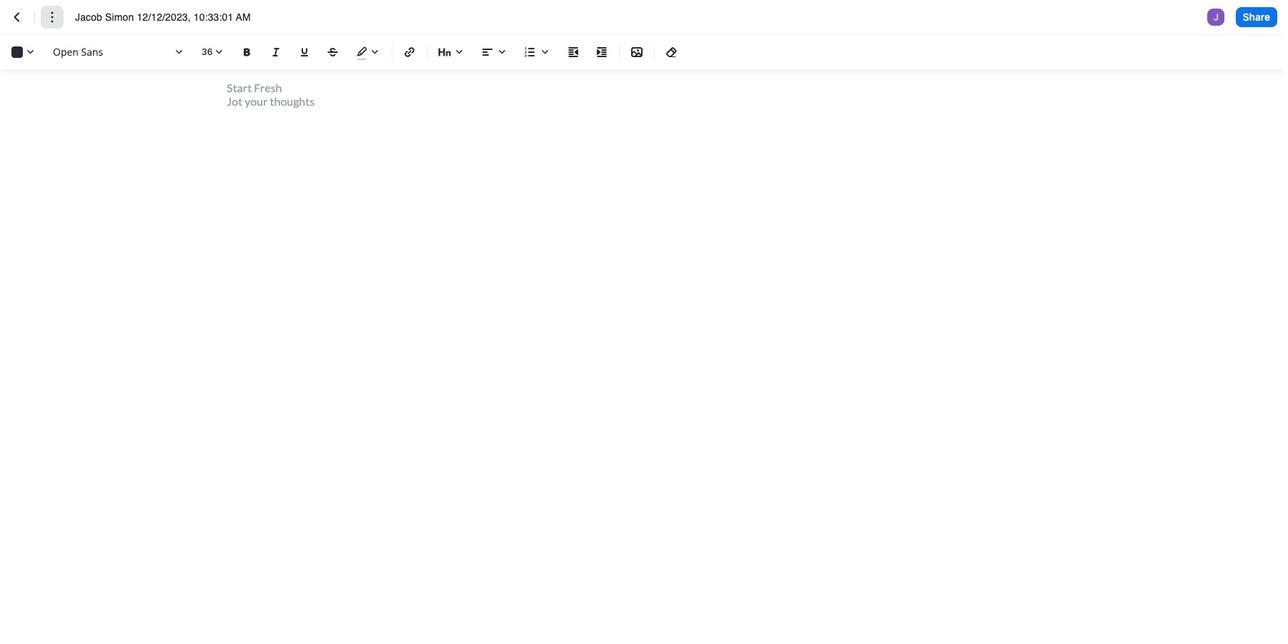 Task type: vqa. For each thing, say whether or not it's contained in the screenshot.
the Increase Indent image
yes



Task type: locate. For each thing, give the bounding box(es) containing it.
link image
[[401, 44, 418, 61]]

strikethrough image
[[325, 44, 342, 61]]

clear style image
[[664, 44, 681, 61]]

open sans button
[[47, 41, 190, 64]]

insert image image
[[629, 44, 646, 61]]

share
[[1244, 11, 1271, 23]]

italic image
[[268, 44, 285, 61]]

more image
[[44, 9, 61, 26]]

None text field
[[75, 10, 265, 24]]

underline image
[[296, 44, 313, 61]]

open
[[53, 45, 79, 59]]

sans
[[81, 45, 103, 59]]

all notes image
[[9, 9, 26, 26]]



Task type: describe. For each thing, give the bounding box(es) containing it.
bold image
[[239, 44, 256, 61]]

increase indent image
[[594, 44, 611, 61]]

share button
[[1236, 7, 1278, 27]]

36
[[202, 46, 213, 57]]

36 button
[[196, 41, 230, 64]]

decrease indent image
[[565, 44, 582, 61]]

open sans
[[53, 45, 103, 59]]

jacob simon image
[[1208, 9, 1225, 26]]



